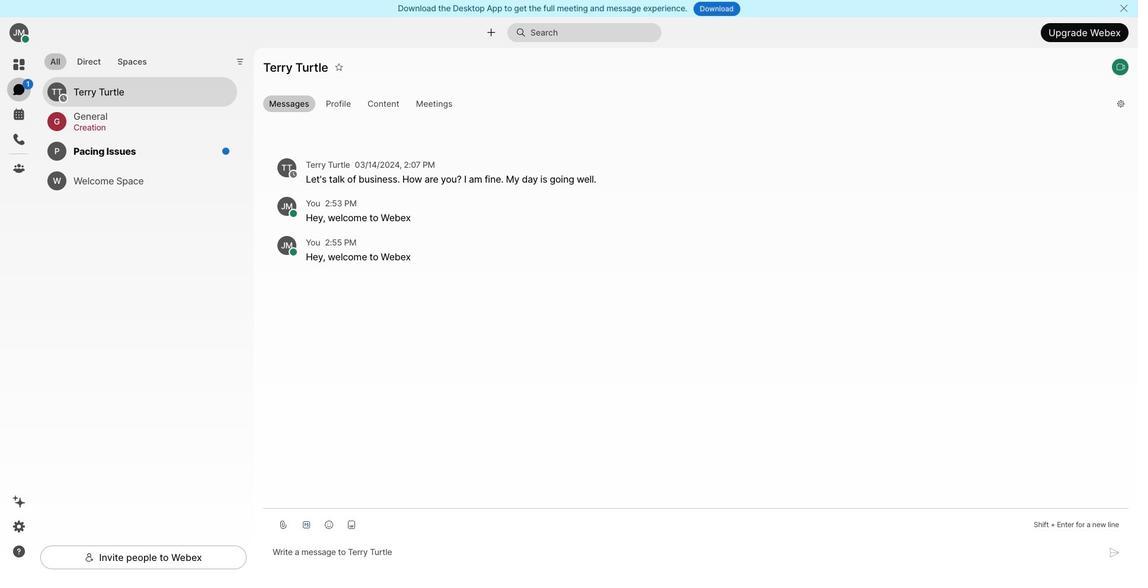 Task type: describe. For each thing, give the bounding box(es) containing it.
welcome space list item
[[43, 166, 237, 196]]

terry turtle list item
[[43, 77, 237, 107]]

creation element
[[74, 121, 223, 134]]

cancel_16 image
[[1120, 4, 1129, 13]]

new messages image
[[222, 147, 230, 155]]

pacing issues, new messages list item
[[43, 136, 237, 166]]

message composer toolbar element
[[263, 509, 1129, 536]]



Task type: vqa. For each thing, say whether or not it's contained in the screenshot.
Notifications tab on the left of the page
no



Task type: locate. For each thing, give the bounding box(es) containing it.
group
[[263, 95, 1108, 114]]

messages list
[[263, 125, 1129, 284]]

navigation
[[0, 48, 38, 574]]

general list item
[[43, 107, 237, 136]]

webex tab list
[[7, 53, 33, 180]]

tab list
[[42, 46, 156, 74]]



